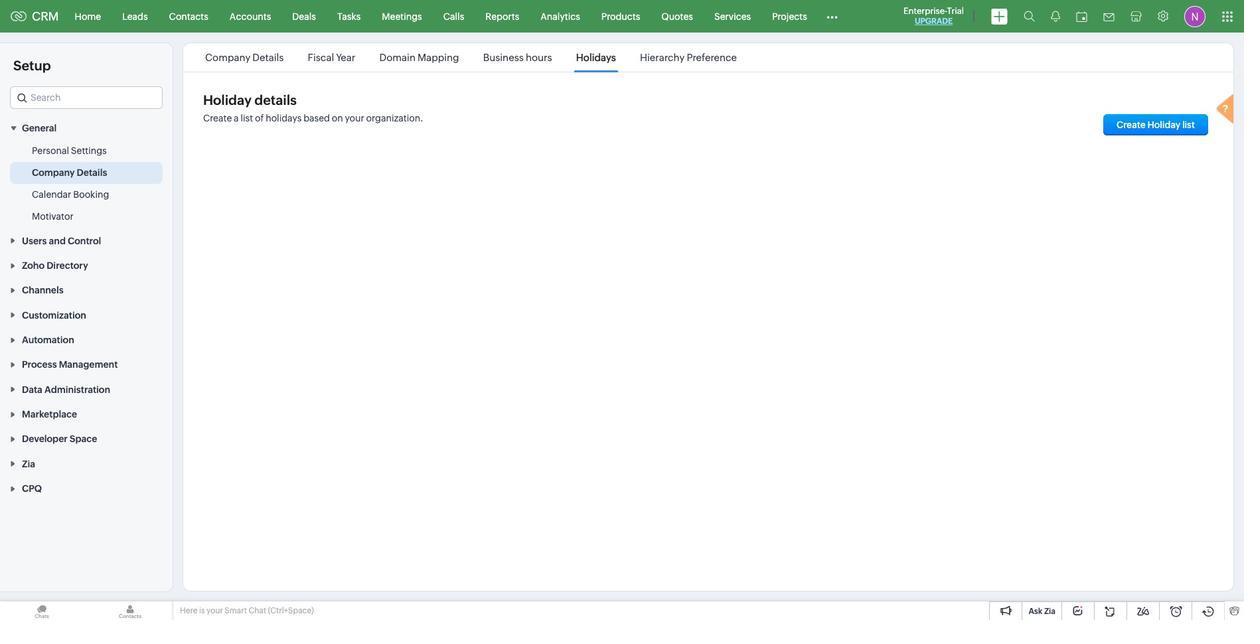 Task type: vqa. For each thing, say whether or not it's contained in the screenshot.
Apply Filter at the left of page
no



Task type: describe. For each thing, give the bounding box(es) containing it.
personal
[[32, 146, 69, 156]]

services link
[[704, 0, 762, 32]]

automation
[[22, 335, 74, 345]]

0 vertical spatial company details link
[[203, 52, 286, 63]]

company details inside general region
[[32, 168, 107, 178]]

search image
[[1024, 11, 1035, 22]]

zoho directory
[[22, 260, 88, 271]]

deals link
[[282, 0, 327, 32]]

calls
[[443, 11, 464, 22]]

projects link
[[762, 0, 818, 32]]

analytics
[[541, 11, 580, 22]]

meetings link
[[371, 0, 433, 32]]

general button
[[0, 116, 173, 140]]

fiscal
[[308, 52, 334, 63]]

contacts image
[[88, 602, 172, 620]]

cpq
[[22, 484, 42, 494]]

management
[[59, 360, 118, 370]]

projects
[[773, 11, 808, 22]]

calendar image
[[1077, 11, 1088, 22]]

personal settings
[[32, 146, 107, 156]]

process management button
[[0, 352, 173, 377]]

hierarchy preference link
[[638, 52, 739, 63]]

meetings
[[382, 11, 422, 22]]

data administration
[[22, 384, 110, 395]]

business
[[483, 52, 524, 63]]

Search text field
[[11, 87, 162, 108]]

create menu image
[[992, 8, 1008, 24]]

domain
[[380, 52, 416, 63]]

tasks link
[[327, 0, 371, 32]]

booking
[[73, 190, 109, 200]]

create a list of holidays based on your organization. create holiday list
[[203, 113, 1196, 130]]

process
[[22, 360, 57, 370]]

here
[[180, 606, 198, 616]]

users and control button
[[0, 228, 173, 253]]

tasks
[[337, 11, 361, 22]]

details
[[255, 92, 297, 108]]

customization button
[[0, 302, 173, 327]]

settings
[[71, 146, 107, 156]]

process management
[[22, 360, 118, 370]]

holiday inside create a list of holidays based on your organization. create holiday list
[[1148, 120, 1181, 130]]

enterprise-trial upgrade
[[904, 6, 964, 26]]

1 horizontal spatial create
[[1117, 120, 1146, 130]]

and
[[49, 236, 66, 246]]

holidays link
[[574, 52, 618, 63]]

contacts
[[169, 11, 208, 22]]

help image
[[1214, 92, 1241, 128]]

list containing company details
[[193, 43, 749, 72]]

mails element
[[1096, 1, 1123, 32]]

Other Modules field
[[818, 6, 847, 27]]

developer space button
[[0, 426, 173, 451]]

contacts link
[[158, 0, 219, 32]]

products
[[602, 11, 640, 22]]

ask zia
[[1029, 607, 1056, 616]]

leads
[[122, 11, 148, 22]]

users and control
[[22, 236, 101, 246]]

general
[[22, 123, 57, 134]]

chats image
[[0, 602, 84, 620]]

data administration button
[[0, 377, 173, 402]]

developer space
[[22, 434, 97, 445]]

motivator
[[32, 211, 73, 222]]

ask
[[1029, 607, 1043, 616]]

profile element
[[1177, 0, 1214, 32]]

reports
[[486, 11, 520, 22]]

create menu element
[[984, 0, 1016, 32]]

1 vertical spatial your
[[207, 606, 223, 616]]

business hours link
[[481, 52, 554, 63]]

a
[[234, 113, 239, 124]]

enterprise-
[[904, 6, 948, 16]]

smart
[[225, 606, 247, 616]]

upgrade
[[915, 17, 953, 26]]

preference
[[687, 52, 737, 63]]

holidays
[[266, 113, 302, 124]]

domain mapping link
[[378, 52, 461, 63]]

customization
[[22, 310, 86, 321]]

company inside general region
[[32, 168, 75, 178]]



Task type: locate. For each thing, give the bounding box(es) containing it.
chat
[[249, 606, 266, 616]]

zia right the ask on the bottom right of the page
[[1045, 607, 1056, 616]]

0 vertical spatial details
[[253, 52, 284, 63]]

channels
[[22, 285, 64, 296]]

1 horizontal spatial list
[[1183, 120, 1196, 130]]

1 vertical spatial holiday
[[1148, 120, 1181, 130]]

on
[[332, 113, 343, 124]]

1 vertical spatial company details link
[[32, 166, 107, 180]]

company
[[205, 52, 251, 63], [32, 168, 75, 178]]

list right a at the top
[[241, 113, 253, 124]]

0 horizontal spatial holiday
[[203, 92, 252, 108]]

home
[[75, 11, 101, 22]]

search element
[[1016, 0, 1043, 33]]

company details down personal settings
[[32, 168, 107, 178]]

0 horizontal spatial company details link
[[32, 166, 107, 180]]

analytics link
[[530, 0, 591, 32]]

holiday up a at the top
[[203, 92, 252, 108]]

trial
[[948, 6, 964, 16]]

company details link
[[203, 52, 286, 63], [32, 166, 107, 180]]

your inside create a list of holidays based on your organization. create holiday list
[[345, 113, 364, 124]]

0 horizontal spatial list
[[241, 113, 253, 124]]

deals
[[292, 11, 316, 22]]

data
[[22, 384, 42, 395]]

0 vertical spatial your
[[345, 113, 364, 124]]

products link
[[591, 0, 651, 32]]

1 horizontal spatial holiday
[[1148, 120, 1181, 130]]

1 horizontal spatial details
[[253, 52, 284, 63]]

company details down the accounts link
[[205, 52, 284, 63]]

based
[[304, 113, 330, 124]]

domain mapping
[[380, 52, 459, 63]]

details inside general region
[[77, 168, 107, 178]]

holiday details
[[203, 92, 297, 108]]

marketplace
[[22, 409, 77, 420]]

zoho
[[22, 260, 45, 271]]

calls link
[[433, 0, 475, 32]]

fiscal year
[[308, 52, 356, 63]]

0 vertical spatial holiday
[[203, 92, 252, 108]]

administration
[[44, 384, 110, 395]]

holiday
[[203, 92, 252, 108], [1148, 120, 1181, 130]]

your right is at left
[[207, 606, 223, 616]]

1 horizontal spatial zia
[[1045, 607, 1056, 616]]

calendar
[[32, 190, 71, 200]]

1 horizontal spatial company details link
[[203, 52, 286, 63]]

space
[[70, 434, 97, 445]]

signals element
[[1043, 0, 1069, 33]]

developer
[[22, 434, 68, 445]]

of
[[255, 113, 264, 124]]

company up calendar
[[32, 168, 75, 178]]

mapping
[[418, 52, 459, 63]]

hours
[[526, 52, 552, 63]]

0 vertical spatial company
[[205, 52, 251, 63]]

home link
[[64, 0, 112, 32]]

accounts link
[[219, 0, 282, 32]]

(ctrl+space)
[[268, 606, 314, 616]]

create holiday list button
[[1104, 114, 1209, 135]]

setup
[[13, 58, 51, 73]]

1 horizontal spatial company
[[205, 52, 251, 63]]

holidays
[[576, 52, 616, 63]]

zia inside dropdown button
[[22, 459, 35, 469]]

company details link down personal settings
[[32, 166, 107, 180]]

1 vertical spatial details
[[77, 168, 107, 178]]

holiday left the help image
[[1148, 120, 1181, 130]]

0 horizontal spatial company
[[32, 168, 75, 178]]

services
[[715, 11, 751, 22]]

zoho directory button
[[0, 253, 173, 278]]

0 vertical spatial zia
[[22, 459, 35, 469]]

your right "on"
[[345, 113, 364, 124]]

1 vertical spatial company
[[32, 168, 75, 178]]

business hours
[[483, 52, 552, 63]]

calendar booking
[[32, 190, 109, 200]]

quotes link
[[651, 0, 704, 32]]

quotes
[[662, 11, 693, 22]]

1 vertical spatial company details
[[32, 168, 107, 178]]

cpq button
[[0, 476, 173, 501]]

here is your smart chat (ctrl+space)
[[180, 606, 314, 616]]

0 horizontal spatial your
[[207, 606, 223, 616]]

automation button
[[0, 327, 173, 352]]

zia up cpq
[[22, 459, 35, 469]]

signals image
[[1051, 11, 1061, 22]]

list left the help image
[[1183, 120, 1196, 130]]

0 vertical spatial company details
[[205, 52, 284, 63]]

marketplace button
[[0, 402, 173, 426]]

reports link
[[475, 0, 530, 32]]

0 horizontal spatial company details
[[32, 168, 107, 178]]

calendar booking link
[[32, 188, 109, 201]]

hierarchy
[[640, 52, 685, 63]]

create
[[203, 113, 232, 124], [1117, 120, 1146, 130]]

list
[[193, 43, 749, 72]]

fiscal year link
[[306, 52, 358, 63]]

details
[[253, 52, 284, 63], [77, 168, 107, 178]]

0 horizontal spatial create
[[203, 113, 232, 124]]

channels button
[[0, 278, 173, 302]]

0 horizontal spatial zia
[[22, 459, 35, 469]]

is
[[199, 606, 205, 616]]

general region
[[0, 140, 173, 228]]

users
[[22, 236, 47, 246]]

personal settings link
[[32, 144, 107, 158]]

your
[[345, 113, 364, 124], [207, 606, 223, 616]]

mails image
[[1104, 13, 1115, 21]]

zia button
[[0, 451, 173, 476]]

crm link
[[11, 9, 59, 23]]

year
[[336, 52, 356, 63]]

1 vertical spatial zia
[[1045, 607, 1056, 616]]

leads link
[[112, 0, 158, 32]]

1 horizontal spatial company details
[[205, 52, 284, 63]]

control
[[68, 236, 101, 246]]

directory
[[47, 260, 88, 271]]

company details
[[205, 52, 284, 63], [32, 168, 107, 178]]

hierarchy preference
[[640, 52, 737, 63]]

profile image
[[1185, 6, 1206, 27]]

details up booking
[[77, 168, 107, 178]]

organization.
[[366, 113, 423, 124]]

company down the accounts link
[[205, 52, 251, 63]]

1 horizontal spatial your
[[345, 113, 364, 124]]

crm
[[32, 9, 59, 23]]

details up details
[[253, 52, 284, 63]]

accounts
[[230, 11, 271, 22]]

motivator link
[[32, 210, 73, 223]]

0 horizontal spatial details
[[77, 168, 107, 178]]

company details link down the accounts link
[[203, 52, 286, 63]]

None field
[[10, 86, 163, 109]]



